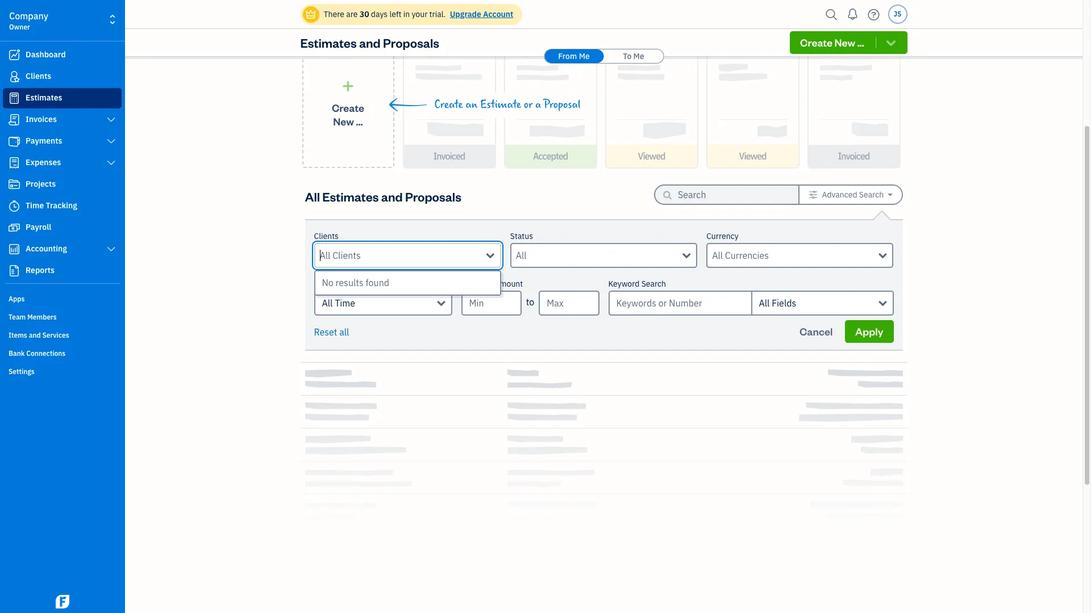 Task type: vqa. For each thing, say whether or not it's contained in the screenshot.
Hourly Budget text field
no



Task type: locate. For each thing, give the bounding box(es) containing it.
me right to
[[634, 51, 644, 61]]

to
[[526, 297, 534, 308]]

0 vertical spatial proposals
[[383, 35, 439, 51]]

2 viewed from the left
[[739, 151, 767, 162]]

0 horizontal spatial search
[[642, 279, 666, 289]]

2 horizontal spatial all
[[759, 298, 770, 309]]

1 horizontal spatial …
[[858, 36, 865, 49]]

0 horizontal spatial invoiced
[[434, 151, 465, 162]]

from me
[[558, 51, 590, 61]]

expenses link
[[3, 153, 122, 173]]

your
[[412, 9, 428, 19]]

or
[[524, 98, 533, 111]]

create down search image
[[800, 36, 833, 49]]

…
[[858, 36, 865, 49], [356, 115, 363, 128]]

chevron large down image for expenses
[[106, 159, 117, 168]]

2 vertical spatial and
[[29, 331, 41, 340]]

reset all
[[314, 327, 349, 338]]

create
[[800, 36, 833, 49], [435, 98, 463, 111], [332, 101, 364, 114]]

project image
[[7, 179, 21, 190]]

all for all time
[[322, 298, 333, 309]]

bank
[[9, 350, 25, 358]]

2 horizontal spatial and
[[381, 188, 403, 204]]

freshbooks image
[[53, 596, 72, 609]]

0 horizontal spatial clients
[[26, 71, 51, 81]]

keyword search
[[609, 279, 666, 289]]

projects link
[[3, 175, 122, 195]]

proposals
[[383, 35, 439, 51], [405, 188, 461, 204]]

search
[[859, 190, 884, 200], [642, 279, 666, 289]]

found
[[366, 277, 389, 289]]

Keyword Search text field
[[609, 291, 751, 316]]

left
[[390, 9, 402, 19]]

chevron large down image down chevron large down icon
[[106, 159, 117, 168]]

cancel button
[[790, 321, 843, 343]]

invoice image
[[7, 114, 21, 126]]

apps
[[9, 295, 25, 304]]

proposal
[[544, 98, 581, 111]]

1 chevron large down image from the top
[[106, 115, 117, 124]]

status
[[510, 231, 533, 242]]

create new … down search image
[[800, 36, 865, 49]]

main element
[[0, 0, 153, 614]]

all inside keyword search field
[[759, 298, 770, 309]]

all
[[305, 188, 320, 204], [322, 298, 333, 309], [759, 298, 770, 309]]

chevron large down image inside invoices link
[[106, 115, 117, 124]]

cancel
[[800, 325, 833, 338]]

chevron large down image for accounting
[[106, 245, 117, 254]]

estimates and proposals
[[300, 35, 439, 51]]

money image
[[7, 222, 21, 234]]

2 horizontal spatial create
[[800, 36, 833, 49]]

payment image
[[7, 136, 21, 147]]

items
[[9, 331, 27, 340]]

2 me from the left
[[634, 51, 644, 61]]

advanced search button
[[800, 186, 902, 204]]

there are 30 days left in your trial. upgrade account
[[324, 9, 513, 19]]

1 horizontal spatial me
[[634, 51, 644, 61]]

1 invoiced from the left
[[434, 151, 465, 162]]

company
[[9, 10, 48, 22]]

1 vertical spatial create new …
[[332, 101, 364, 128]]

apply button
[[845, 321, 894, 343]]

are
[[346, 9, 358, 19]]

1 horizontal spatial and
[[359, 35, 381, 51]]

1 horizontal spatial viewed
[[739, 151, 767, 162]]

All Currencies search field
[[712, 249, 879, 263]]

0 vertical spatial …
[[858, 36, 865, 49]]

0 horizontal spatial new
[[333, 115, 354, 128]]

create down plus image
[[332, 101, 364, 114]]

0 horizontal spatial viewed
[[638, 151, 665, 162]]

keyword
[[609, 279, 640, 289]]

0 vertical spatial estimate
[[480, 98, 521, 111]]

all time
[[322, 298, 355, 309]]

0 horizontal spatial time
[[26, 201, 44, 211]]

0 horizontal spatial all
[[305, 188, 320, 204]]

1 horizontal spatial create
[[435, 98, 463, 111]]

a
[[536, 98, 541, 111]]

clients up the no
[[314, 231, 339, 242]]

search inside dropdown button
[[859, 190, 884, 200]]

3 chevron large down image from the top
[[106, 245, 117, 254]]

new
[[835, 36, 856, 49], [333, 115, 354, 128]]

1 vertical spatial new
[[333, 115, 354, 128]]

payments
[[26, 136, 62, 146]]

1 vertical spatial …
[[356, 115, 363, 128]]

clients down "dashboard"
[[26, 71, 51, 81]]

estimates for estimates and proposals
[[300, 35, 357, 51]]

0 vertical spatial time
[[26, 201, 44, 211]]

invoices
[[26, 114, 57, 124]]

2 vertical spatial chevron large down image
[[106, 245, 117, 254]]

and inside items and services link
[[29, 331, 41, 340]]

create new … down plus image
[[332, 101, 364, 128]]

0 vertical spatial estimates
[[300, 35, 357, 51]]

1 horizontal spatial create new …
[[800, 36, 865, 49]]

chevron large down image
[[106, 115, 117, 124], [106, 159, 117, 168], [106, 245, 117, 254]]

1 vertical spatial time
[[335, 298, 355, 309]]

0 horizontal spatial and
[[29, 331, 41, 340]]

time
[[26, 201, 44, 211], [335, 298, 355, 309]]

chevrondown image
[[885, 37, 898, 48]]

1 vertical spatial search
[[642, 279, 666, 289]]

me right from
[[579, 51, 590, 61]]

0 vertical spatial chevron large down image
[[106, 115, 117, 124]]

bank connections link
[[3, 345, 122, 362]]

1 vertical spatial clients
[[314, 231, 339, 242]]

0 vertical spatial search
[[859, 190, 884, 200]]

updated
[[353, 11, 402, 27]]

settings image
[[809, 190, 818, 200]]

1 vertical spatial estimate
[[461, 279, 493, 289]]

me for to me
[[634, 51, 644, 61]]

estimates inside main element
[[26, 93, 62, 103]]

0 horizontal spatial me
[[579, 51, 590, 61]]

items and services
[[9, 331, 69, 340]]

0 vertical spatial and
[[359, 35, 381, 51]]

estimate left or
[[480, 98, 521, 111]]

settings
[[9, 368, 35, 376]]

payments link
[[3, 131, 122, 152]]

1 viewed from the left
[[638, 151, 665, 162]]

search right keyword
[[642, 279, 666, 289]]

1 vertical spatial estimates
[[26, 93, 62, 103]]

All Clients search field
[[320, 249, 486, 263]]

services
[[42, 331, 69, 340]]

search image
[[823, 6, 841, 23]]

2 chevron large down image from the top
[[106, 159, 117, 168]]

js button
[[888, 5, 908, 24]]

1 vertical spatial chevron large down image
[[106, 159, 117, 168]]

clients inside main element
[[26, 71, 51, 81]]

1 horizontal spatial time
[[335, 298, 355, 309]]

estimate amount
[[461, 279, 523, 289]]

chevron large down image down payroll link
[[106, 245, 117, 254]]

1 horizontal spatial new
[[835, 36, 856, 49]]

Keyword Search field
[[751, 291, 894, 316]]

and for proposals
[[359, 35, 381, 51]]

Search text field
[[678, 186, 780, 204]]

invoiced
[[434, 151, 465, 162], [838, 151, 870, 162]]

time inside main element
[[26, 201, 44, 211]]

to
[[623, 51, 632, 61]]

2 vertical spatial estimates
[[322, 188, 379, 204]]

and
[[359, 35, 381, 51], [381, 188, 403, 204], [29, 331, 41, 340]]

0 horizontal spatial create new … button
[[302, 40, 394, 168]]

0 vertical spatial clients
[[26, 71, 51, 81]]

chevron large down image up chevron large down icon
[[106, 115, 117, 124]]

no results found option
[[315, 272, 500, 295]]

search left caretdown image
[[859, 190, 884, 200]]

1 horizontal spatial invoiced
[[838, 151, 870, 162]]

all inside dropdown button
[[322, 298, 333, 309]]

recently updated
[[300, 11, 402, 27]]

estimates link
[[3, 88, 122, 109]]

1 horizontal spatial search
[[859, 190, 884, 200]]

estimate up estimate amount minimum text box
[[461, 279, 493, 289]]

apply
[[856, 325, 884, 338]]

reset
[[314, 327, 337, 338]]

team members
[[9, 313, 57, 322]]

time down range
[[335, 298, 355, 309]]

time right timer image
[[26, 201, 44, 211]]

estimate
[[480, 98, 521, 111], [461, 279, 493, 289]]

1 horizontal spatial create new … button
[[790, 31, 908, 54]]

new down plus image
[[333, 115, 354, 128]]

me for from me
[[579, 51, 590, 61]]

new down 'notifications' image
[[835, 36, 856, 49]]

new inside the create new …
[[333, 115, 354, 128]]

clients
[[26, 71, 51, 81], [314, 231, 339, 242]]

create left an
[[435, 98, 463, 111]]

2 invoiced from the left
[[838, 151, 870, 162]]

reset all button
[[314, 326, 349, 339]]

viewed
[[638, 151, 665, 162], [739, 151, 767, 162]]

team
[[9, 313, 26, 322]]

1 me from the left
[[579, 51, 590, 61]]

search for advanced search
[[859, 190, 884, 200]]

1 horizontal spatial all
[[322, 298, 333, 309]]

js
[[894, 10, 902, 18]]



Task type: describe. For each thing, give the bounding box(es) containing it.
estimate image
[[7, 93, 21, 104]]

0 horizontal spatial …
[[356, 115, 363, 128]]

reports
[[26, 265, 55, 276]]

all for all estimates and proposals
[[305, 188, 320, 204]]

range
[[333, 279, 353, 289]]

create new … button for estimates and proposals
[[790, 31, 908, 54]]

projects
[[26, 179, 56, 189]]

and for services
[[29, 331, 41, 340]]

there
[[324, 9, 344, 19]]

members
[[27, 313, 57, 322]]

date range
[[314, 279, 353, 289]]

from me link
[[545, 49, 604, 63]]

all fields
[[759, 298, 797, 309]]

timer image
[[7, 201, 21, 212]]

payroll
[[26, 222, 51, 232]]

dashboard image
[[7, 49, 21, 61]]

trial.
[[430, 9, 446, 19]]

in
[[403, 9, 410, 19]]

expenses
[[26, 157, 61, 168]]

1 vertical spatial proposals
[[405, 188, 461, 204]]

dashboard link
[[3, 45, 122, 65]]

date
[[314, 279, 331, 289]]

days
[[371, 9, 388, 19]]

all time button
[[314, 291, 452, 316]]

apps link
[[3, 290, 122, 308]]

0 horizontal spatial create
[[332, 101, 364, 114]]

chart image
[[7, 244, 21, 255]]

accounting link
[[3, 239, 122, 260]]

accounting
[[26, 244, 67, 254]]

team members link
[[3, 309, 122, 326]]

advanced search
[[822, 190, 884, 200]]

currency
[[707, 231, 739, 242]]

all for all fields
[[759, 298, 770, 309]]

1 vertical spatial and
[[381, 188, 403, 204]]

dashboard
[[26, 49, 66, 60]]

no results found
[[322, 277, 389, 289]]

all estimates and proposals
[[305, 188, 461, 204]]

time inside dropdown button
[[335, 298, 355, 309]]

recently
[[300, 11, 351, 27]]

Estimate Amount Minimum text field
[[461, 291, 522, 316]]

items and services link
[[3, 327, 122, 344]]

all
[[340, 327, 349, 338]]

chevron large down image for invoices
[[106, 115, 117, 124]]

invoices link
[[3, 110, 122, 130]]

payroll link
[[3, 218, 122, 238]]

from
[[558, 51, 577, 61]]

owner
[[9, 23, 30, 31]]

tracking
[[46, 201, 77, 211]]

0 vertical spatial new
[[835, 36, 856, 49]]

reports link
[[3, 261, 122, 281]]

client image
[[7, 71, 21, 82]]

bank connections
[[9, 350, 66, 358]]

results
[[336, 277, 364, 289]]

notifications image
[[844, 3, 862, 26]]

no
[[322, 277, 334, 289]]

advanced
[[822, 190, 858, 200]]

create an estimate or a proposal
[[435, 98, 581, 111]]

clients link
[[3, 67, 122, 87]]

to me
[[623, 51, 644, 61]]

to me link
[[604, 49, 663, 63]]

time tracking
[[26, 201, 77, 211]]

account
[[483, 9, 513, 19]]

search for keyword search
[[642, 279, 666, 289]]

Estimate Amount Maximum text field
[[539, 291, 599, 316]]

plus image
[[342, 80, 355, 92]]

expense image
[[7, 157, 21, 169]]

crown image
[[305, 8, 317, 20]]

1 horizontal spatial clients
[[314, 231, 339, 242]]

All search field
[[516, 249, 683, 263]]

accepted
[[533, 151, 568, 162]]

estimates for estimates
[[26, 93, 62, 103]]

chevron large down image
[[106, 137, 117, 146]]

report image
[[7, 265, 21, 277]]

caretdown image
[[888, 190, 893, 200]]

company owner
[[9, 10, 48, 31]]

30
[[360, 9, 369, 19]]

0 horizontal spatial create new …
[[332, 101, 364, 128]]

settings link
[[3, 363, 122, 380]]

fields
[[772, 298, 797, 309]]

an
[[466, 98, 478, 111]]

time tracking link
[[3, 196, 122, 217]]

connections
[[26, 350, 66, 358]]

amount
[[495, 279, 523, 289]]

upgrade account link
[[448, 9, 513, 19]]

0 vertical spatial create new …
[[800, 36, 865, 49]]

go to help image
[[865, 6, 883, 23]]

upgrade
[[450, 9, 481, 19]]

create new … button for create an estimate or a proposal
[[302, 40, 394, 168]]



